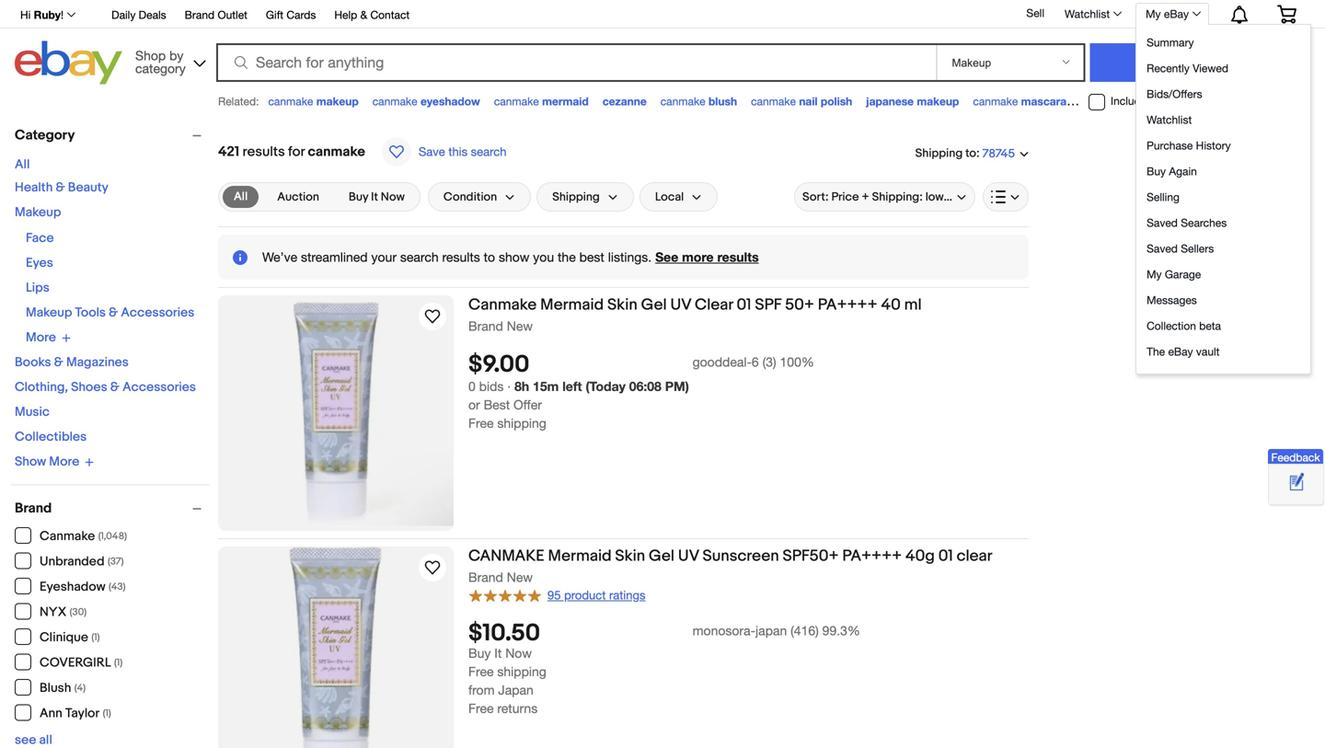Task type: locate. For each thing, give the bounding box(es) containing it.
(1) inside clinique (1)
[[91, 632, 100, 644]]

listing options selector. list view selected. image
[[991, 190, 1021, 204]]

canmake for mermaid
[[469, 295, 537, 315]]

1 vertical spatial my
[[1147, 268, 1162, 281]]

none submit inside shop by category banner
[[1090, 43, 1245, 82]]

now up the your
[[381, 190, 405, 204]]

now
[[381, 190, 405, 204], [506, 646, 532, 661]]

product
[[564, 588, 606, 603]]

saved up 'my garage'
[[1147, 242, 1178, 255]]

watchlist down description
[[1147, 113, 1192, 126]]

condition
[[444, 190, 497, 204]]

clinique (1)
[[40, 630, 100, 646]]

0 vertical spatial (1)
[[91, 632, 100, 644]]

your shopping cart image
[[1277, 5, 1298, 23]]

1 vertical spatial shipping
[[552, 190, 600, 204]]

buy inside 'account' navigation
[[1147, 165, 1166, 178]]

0 horizontal spatial japanese makeup
[[866, 95, 959, 108]]

gel for sunscreen
[[649, 547, 675, 566]]

0 vertical spatial all link
[[15, 157, 30, 173]]

canmake left nail at the right of the page
[[751, 95, 796, 108]]

2 horizontal spatial (1)
[[114, 657, 123, 669]]

canmake for canmake mermaid
[[494, 95, 539, 108]]

now up japan
[[506, 646, 532, 661]]

40g
[[906, 547, 935, 566]]

watch canmake mermaid skin gel uv sunscreen spf50+ pa++++ 40g 01 clear image
[[422, 557, 444, 579]]

2 vertical spatial (1)
[[103, 708, 111, 720]]

1 horizontal spatial japanese
[[1081, 95, 1128, 108]]

& inside the help & contact link
[[360, 8, 367, 21]]

results right more
[[717, 249, 759, 265]]

my for my garage
[[1147, 268, 1162, 281]]

brand left outlet
[[185, 8, 215, 21]]

save this search button
[[376, 136, 512, 168]]

mermaid inside canmake mermaid skin gel uv clear 01 spf 50+ pa++++ 40 ml brand new
[[540, 295, 604, 315]]

1 vertical spatial gel
[[649, 547, 675, 566]]

all link down 421 at the left top of the page
[[223, 186, 259, 208]]

accessories
[[121, 305, 194, 321], [122, 380, 196, 395]]

1 saved from the top
[[1147, 216, 1178, 229]]

buy up from
[[469, 646, 491, 661]]

to left 78745
[[966, 146, 977, 160]]

0 vertical spatial gel
[[641, 295, 667, 315]]

mermaid down the
[[540, 295, 604, 315]]

1 vertical spatial mermaid
[[548, 547, 612, 566]]

it up the your
[[371, 190, 378, 204]]

watchlist right "sell" link
[[1065, 7, 1110, 20]]

& for magazines
[[54, 355, 63, 370]]

0 horizontal spatial shipping
[[552, 190, 600, 204]]

2 new from the top
[[507, 570, 533, 585]]

canmake
[[469, 547, 545, 566]]

(30)
[[70, 607, 87, 619]]

0 vertical spatial watchlist
[[1065, 7, 1110, 20]]

1 horizontal spatial 01
[[939, 547, 953, 566]]

streamlined
[[301, 249, 368, 265]]

japanese right polish
[[866, 95, 914, 108]]

watchlist link right "sell" link
[[1055, 3, 1130, 25]]

ebay for the
[[1168, 345, 1193, 358]]

0 vertical spatial uv
[[671, 295, 691, 315]]

save this search
[[419, 145, 507, 159]]

1 vertical spatial canmake
[[40, 529, 95, 544]]

nyx
[[40, 605, 66, 620]]

1 horizontal spatial japanese makeup
[[1081, 95, 1177, 108]]

1 vertical spatial watchlist
[[1147, 113, 1192, 126]]

1 vertical spatial 01
[[939, 547, 953, 566]]

canmake mascara
[[973, 95, 1067, 108]]

clinique
[[40, 630, 88, 646]]

canmake for canmake blush
[[661, 95, 706, 108]]

1 horizontal spatial now
[[506, 646, 532, 661]]

1 japanese from the left
[[866, 95, 914, 108]]

gel down see
[[641, 295, 667, 315]]

0 vertical spatial more
[[26, 330, 56, 346]]

0 horizontal spatial makeup
[[316, 95, 359, 108]]

0 vertical spatial ebay
[[1164, 7, 1189, 20]]

1 vertical spatial makeup
[[26, 305, 72, 321]]

saved searches link
[[1142, 210, 1308, 236]]

1 horizontal spatial makeup
[[917, 95, 959, 108]]

uv
[[671, 295, 691, 315], [678, 547, 699, 566]]

0 vertical spatial it
[[371, 190, 378, 204]]

& right tools
[[109, 305, 118, 321]]

None submit
[[1090, 43, 1245, 82]]

2 horizontal spatial results
[[717, 249, 759, 265]]

2 shipping from the top
[[497, 664, 547, 679]]

0 vertical spatial shipping
[[497, 416, 547, 431]]

unbranded
[[40, 554, 105, 570]]

1 new from the top
[[507, 318, 533, 334]]

mermaid
[[540, 295, 604, 315], [548, 547, 612, 566]]

to left the show
[[484, 249, 495, 265]]

1 vertical spatial it
[[495, 646, 502, 661]]

free down or
[[469, 416, 494, 431]]

Search for anything text field
[[219, 45, 933, 80]]

new up $9.00
[[507, 318, 533, 334]]

accessories right tools
[[121, 305, 194, 321]]

search
[[471, 145, 507, 159], [400, 249, 439, 265]]

free down from
[[469, 701, 494, 716]]

(1) up covergirl (1)
[[91, 632, 100, 644]]

1 vertical spatial shipping
[[497, 664, 547, 679]]

include description
[[1111, 94, 1205, 107]]

canmake eyeshadow
[[373, 95, 480, 108]]

1 horizontal spatial canmake
[[469, 295, 537, 315]]

bids/offers
[[1147, 87, 1203, 100]]

1 vertical spatial skin
[[615, 547, 645, 566]]

01 right 40g
[[939, 547, 953, 566]]

1 horizontal spatial shipping
[[916, 146, 963, 160]]

canmake right for
[[308, 144, 365, 160]]

canmake inside canmake mermaid skin gel uv clear 01 spf 50+ pa++++ 40 ml brand new
[[469, 295, 537, 315]]

1 vertical spatial accessories
[[122, 380, 196, 395]]

0 vertical spatial watchlist link
[[1055, 3, 1130, 25]]

canmake
[[268, 95, 313, 108], [373, 95, 418, 108], [494, 95, 539, 108], [661, 95, 706, 108], [751, 95, 796, 108], [973, 95, 1018, 108], [308, 144, 365, 160]]

0 horizontal spatial 01
[[737, 295, 752, 315]]

skin up ratings
[[615, 547, 645, 566]]

0 horizontal spatial watchlist
[[1065, 7, 1110, 20]]

& right shoes
[[110, 380, 120, 395]]

search right the your
[[400, 249, 439, 265]]

0 horizontal spatial canmake
[[40, 529, 95, 544]]

help & contact link
[[334, 6, 410, 26]]

0 vertical spatial buy
[[1147, 165, 1166, 178]]

bids/offers link
[[1142, 81, 1308, 107]]

new inside 'canmake mermaid skin gel uv sunscreen spf50+ pa++++ 40g 01 clear brand new'
[[507, 570, 533, 585]]

& for contact
[[360, 8, 367, 21]]

(43)
[[109, 581, 126, 593]]

all link up health
[[15, 157, 30, 173]]

the ebay vault
[[1147, 345, 1220, 358]]

shipping
[[916, 146, 963, 160], [552, 190, 600, 204]]

brand up $9.00
[[469, 318, 503, 334]]

my ebay link
[[1136, 3, 1210, 25]]

canmake mermaid skin gel uv clear 01 spf 50+ pa++++ 40 ml heading
[[469, 295, 922, 315]]

canmake mermaid skin gel uv sunscreen spf50+ pa++++ 40g 01 clear image
[[281, 547, 391, 748]]

makeup down recently
[[1132, 95, 1174, 108]]

free inside gooddeal-6 (3) 100% 0 bids · 8h 15m left (today 06:08 pm) or best offer free shipping
[[469, 416, 494, 431]]

0 vertical spatial mermaid
[[540, 295, 604, 315]]

main content
[[218, 118, 1029, 748]]

pa++++ inside canmake mermaid skin gel uv clear 01 spf 50+ pa++++ 40 ml brand new
[[818, 295, 878, 315]]

01 left spf
[[737, 295, 752, 315]]

clothing, shoes & accessories link
[[15, 380, 196, 395]]

1 vertical spatial new
[[507, 570, 533, 585]]

0 vertical spatial 01
[[737, 295, 752, 315]]

japanese right mascara
[[1081, 95, 1128, 108]]

(1) inside covergirl (1)
[[114, 657, 123, 669]]

japanese makeup
[[866, 95, 959, 108], [1081, 95, 1177, 108]]

mermaid
[[542, 95, 589, 108]]

outlet
[[218, 8, 248, 21]]

canmake down we've streamlined your search results to show you the best listings. see more results
[[469, 295, 537, 315]]

1 free from the top
[[469, 416, 494, 431]]

1 horizontal spatial search
[[471, 145, 507, 159]]

ebay for my
[[1164, 7, 1189, 20]]

gel inside 'canmake mermaid skin gel uv sunscreen spf50+ pa++++ 40g 01 clear brand new'
[[649, 547, 675, 566]]

95 product ratings link
[[469, 587, 646, 603]]

0
[[469, 379, 476, 394]]

0 horizontal spatial buy
[[349, 190, 368, 204]]

1 horizontal spatial watchlist
[[1147, 113, 1192, 126]]

shipping left :
[[916, 146, 963, 160]]

1 vertical spatial ebay
[[1168, 345, 1193, 358]]

to inside region
[[484, 249, 495, 265]]

shipping inside dropdown button
[[552, 190, 600, 204]]

we've
[[262, 249, 297, 265]]

(1) right taylor on the bottom left of the page
[[103, 708, 111, 720]]

makeup up shipping to : 78745
[[917, 95, 959, 108]]

mermaid up product
[[548, 547, 612, 566]]

0 vertical spatial pa++++
[[818, 295, 878, 315]]

0 vertical spatial saved
[[1147, 216, 1178, 229]]

ml
[[904, 295, 922, 315]]

buy up selling
[[1147, 165, 1166, 178]]

saved down selling
[[1147, 216, 1178, 229]]

watchlist link up the history
[[1142, 107, 1308, 133]]

brand down canmake
[[469, 570, 503, 585]]

1 vertical spatial watchlist link
[[1142, 107, 1308, 133]]

pa++++ left 40g
[[843, 547, 902, 566]]

purchase
[[1147, 139, 1193, 152]]

(1) for clinique
[[91, 632, 100, 644]]

mermaid for canmake
[[548, 547, 612, 566]]

skin for clear
[[607, 295, 638, 315]]

pa++++ inside 'canmake mermaid skin gel uv sunscreen spf50+ pa++++ 40g 01 clear brand new'
[[843, 547, 902, 566]]

makeup up more button
[[26, 305, 72, 321]]

canmake left "eyeshadow"
[[373, 95, 418, 108]]

japanese makeup down recently
[[1081, 95, 1177, 108]]

2 japanese makeup from the left
[[1081, 95, 1177, 108]]

it
[[371, 190, 378, 204], [495, 646, 502, 661]]

shipping for shipping
[[552, 190, 600, 204]]

help & contact
[[334, 8, 410, 21]]

0 vertical spatial new
[[507, 318, 533, 334]]

canmake left mermaid
[[494, 95, 539, 108]]

saved for saved searches
[[1147, 216, 1178, 229]]

saved for saved sellers
[[1147, 242, 1178, 255]]

more up books on the left
[[26, 330, 56, 346]]

shipping for shipping to : 78745
[[916, 146, 963, 160]]

0 horizontal spatial search
[[400, 249, 439, 265]]

blush (4)
[[40, 681, 86, 696]]

related:
[[218, 95, 259, 108]]

buy right the auction link
[[349, 190, 368, 204]]

0 horizontal spatial to
[[484, 249, 495, 265]]

(416)
[[791, 623, 819, 638]]

1 vertical spatial all
[[234, 190, 248, 204]]

0 vertical spatial free
[[469, 416, 494, 431]]

spf
[[755, 295, 782, 315]]

1 vertical spatial pa++++
[[843, 547, 902, 566]]

sellers
[[1181, 242, 1214, 255]]

2 saved from the top
[[1147, 242, 1178, 255]]

1 vertical spatial now
[[506, 646, 532, 661]]

magazines
[[66, 355, 129, 370]]

watchlist for the right watchlist link
[[1147, 113, 1192, 126]]

0 vertical spatial now
[[381, 190, 405, 204]]

0 vertical spatial canmake
[[469, 295, 537, 315]]

0 vertical spatial accessories
[[121, 305, 194, 321]]

free
[[469, 416, 494, 431], [469, 664, 494, 679], [469, 701, 494, 716]]

1 vertical spatial uv
[[678, 547, 699, 566]]

2 horizontal spatial makeup
[[1132, 95, 1174, 108]]

1 vertical spatial (1)
[[114, 657, 123, 669]]

gel for clear
[[641, 295, 667, 315]]

& right health
[[56, 180, 65, 196]]

daily
[[111, 8, 136, 21]]

best
[[580, 249, 605, 265]]

2 makeup from the left
[[917, 95, 959, 108]]

watchlist for the leftmost watchlist link
[[1065, 7, 1110, 20]]

gooddeal-6 (3) 100% 0 bids · 8h 15m left (today 06:08 pm) or best offer free shipping
[[469, 355, 814, 431]]

buy for buy again
[[1147, 165, 1166, 178]]

from
[[469, 683, 495, 698]]

all up health
[[15, 157, 30, 173]]

gel inside canmake mermaid skin gel uv clear 01 spf 50+ pa++++ 40 ml brand new
[[641, 295, 667, 315]]

region
[[218, 235, 1029, 280]]

recently
[[1147, 62, 1190, 75]]

deals
[[139, 8, 166, 21]]

shipping inside shipping to : 78745
[[916, 146, 963, 160]]

canmake up 421 results for canmake
[[268, 95, 313, 108]]

1 horizontal spatial all
[[234, 190, 248, 204]]

brand inside 'canmake mermaid skin gel uv sunscreen spf50+ pa++++ 40g 01 clear brand new'
[[469, 570, 503, 585]]

1 horizontal spatial (1)
[[103, 708, 111, 720]]

my
[[1146, 7, 1161, 20], [1147, 268, 1162, 281]]

selling link
[[1142, 184, 1308, 210]]

show
[[15, 454, 46, 470]]

show more button
[[15, 454, 94, 470]]

makeup up 421 results for canmake
[[316, 95, 359, 108]]

purchase history link
[[1142, 133, 1308, 158]]

new down canmake
[[507, 570, 533, 585]]

1 vertical spatial all link
[[223, 186, 259, 208]]

canmake up unbranded at the left bottom of the page
[[40, 529, 95, 544]]

0 vertical spatial skin
[[607, 295, 638, 315]]

shipping up the
[[552, 190, 600, 204]]

beauty
[[68, 180, 108, 196]]

makeup down health
[[15, 205, 61, 220]]

2 horizontal spatial buy
[[1147, 165, 1166, 178]]

1 vertical spatial search
[[400, 249, 439, 265]]

1 vertical spatial free
[[469, 664, 494, 679]]

!
[[61, 8, 64, 21]]

sort:
[[803, 190, 829, 204]]

& right books on the left
[[54, 355, 63, 370]]

1 horizontal spatial watchlist link
[[1142, 107, 1308, 133]]

it up from
[[495, 646, 502, 661]]

uv inside canmake mermaid skin gel uv clear 01 spf 50+ pa++++ 40 ml brand new
[[671, 295, 691, 315]]

uv left sunscreen
[[678, 547, 699, 566]]

uv left clear
[[671, 295, 691, 315]]

eyeshadow (43)
[[40, 579, 126, 595]]

0 horizontal spatial japanese
[[866, 95, 914, 108]]

skin inside canmake mermaid skin gel uv clear 01 spf 50+ pa++++ 40 ml brand new
[[607, 295, 638, 315]]

summary link
[[1142, 29, 1308, 55]]

mermaid for canmake
[[540, 295, 604, 315]]

0 vertical spatial shipping
[[916, 146, 963, 160]]

1 horizontal spatial all link
[[223, 186, 259, 208]]

2 vertical spatial free
[[469, 701, 494, 716]]

accessories for books & magazines clothing, shoes & accessories music collectibles
[[122, 380, 196, 395]]

2 vertical spatial buy
[[469, 646, 491, 661]]

accessories down magazines
[[122, 380, 196, 395]]

help
[[334, 8, 357, 21]]

all
[[15, 157, 30, 173], [234, 190, 248, 204]]

local button
[[640, 182, 718, 212]]

monosora-
[[693, 623, 756, 638]]

accessories inside "face eyes lips makeup tools & accessories"
[[121, 305, 194, 321]]

1 vertical spatial buy
[[349, 190, 368, 204]]

shipping down offer
[[497, 416, 547, 431]]

free up from
[[469, 664, 494, 679]]

01
[[737, 295, 752, 315], [939, 547, 953, 566]]

search right this
[[471, 145, 507, 159]]

1 horizontal spatial buy
[[469, 646, 491, 661]]

pa++++ left 40
[[818, 295, 878, 315]]

0 vertical spatial to
[[966, 146, 977, 160]]

results left for
[[243, 144, 285, 160]]

0 horizontal spatial all
[[15, 157, 30, 173]]

0 vertical spatial search
[[471, 145, 507, 159]]

messages link
[[1142, 287, 1308, 313]]

ebay up summary
[[1164, 7, 1189, 20]]

shipping inside gooddeal-6 (3) 100% 0 bids · 8h 15m left (today 06:08 pm) or best offer free shipping
[[497, 416, 547, 431]]

canmake for (1,048)
[[40, 529, 95, 544]]

uv inside 'canmake mermaid skin gel uv sunscreen spf50+ pa++++ 40g 01 clear brand new'
[[678, 547, 699, 566]]

accessories inside "books & magazines clothing, shoes & accessories music collectibles"
[[122, 380, 196, 395]]

0 horizontal spatial (1)
[[91, 632, 100, 644]]

3 makeup from the left
[[1132, 95, 1174, 108]]

shipping up japan
[[497, 664, 547, 679]]

buy inside monosora-japan (416) 99.3% buy it now free shipping from japan free returns
[[469, 646, 491, 661]]

skin down listings.
[[607, 295, 638, 315]]

hi ruby !
[[20, 8, 64, 21]]

my up summary
[[1146, 7, 1161, 20]]

canmake left blush
[[661, 95, 706, 108]]

(1) right covergirl
[[114, 657, 123, 669]]

saved sellers link
[[1142, 236, 1308, 261]]

more down the collectibles link
[[49, 454, 79, 470]]

0 vertical spatial my
[[1146, 7, 1161, 20]]

01 inside 'canmake mermaid skin gel uv sunscreen spf50+ pa++++ 40g 01 clear brand new'
[[939, 547, 953, 566]]

brand down show
[[15, 500, 52, 517]]

saved
[[1147, 216, 1178, 229], [1147, 242, 1178, 255]]

40
[[881, 295, 901, 315]]

results left the show
[[442, 249, 480, 265]]

my garage link
[[1142, 261, 1308, 287]]

1 horizontal spatial to
[[966, 146, 977, 160]]

+
[[862, 190, 870, 204]]

skin
[[607, 295, 638, 315], [615, 547, 645, 566]]

1 shipping from the top
[[497, 416, 547, 431]]

pa++++
[[818, 295, 878, 315], [843, 547, 902, 566]]

makeup
[[316, 95, 359, 108], [917, 95, 959, 108], [1132, 95, 1174, 108]]

skin inside 'canmake mermaid skin gel uv sunscreen spf50+ pa++++ 40g 01 clear brand new'
[[615, 547, 645, 566]]

japanese makeup up shipping to : 78745
[[866, 95, 959, 108]]

1 horizontal spatial it
[[495, 646, 502, 661]]

ebay right the
[[1168, 345, 1193, 358]]

nail
[[799, 95, 818, 108]]

my left garage
[[1147, 268, 1162, 281]]

all down 421 at the left top of the page
[[234, 190, 248, 204]]

(1)
[[91, 632, 100, 644], [114, 657, 123, 669], [103, 708, 111, 720]]

messages
[[1147, 294, 1197, 307]]

canmake
[[469, 295, 537, 315], [40, 529, 95, 544]]

gel left sunscreen
[[649, 547, 675, 566]]

& inside "face eyes lips makeup tools & accessories"
[[109, 305, 118, 321]]

canmake left mascara
[[973, 95, 1018, 108]]

1 vertical spatial to
[[484, 249, 495, 265]]

sunscreen
[[703, 547, 779, 566]]

(1) inside ann taylor (1)
[[103, 708, 111, 720]]

& right help in the top of the page
[[360, 8, 367, 21]]

1 vertical spatial saved
[[1147, 242, 1178, 255]]

brand inside 'account' navigation
[[185, 8, 215, 21]]

mermaid inside 'canmake mermaid skin gel uv sunscreen spf50+ pa++++ 40g 01 clear brand new'
[[548, 547, 612, 566]]



Task type: describe. For each thing, give the bounding box(es) containing it.
main content containing $9.00
[[218, 118, 1029, 748]]

health & beauty link
[[15, 180, 108, 196]]

summary
[[1147, 36, 1194, 49]]

canmake (1,048)
[[40, 529, 127, 544]]

$9.00
[[469, 351, 530, 379]]

cezanne
[[603, 95, 647, 108]]

uv for sunscreen
[[678, 547, 699, 566]]

0 horizontal spatial now
[[381, 190, 405, 204]]

contact
[[370, 8, 410, 21]]

gift cards link
[[266, 6, 316, 26]]

search inside button
[[471, 145, 507, 159]]

1 japanese makeup from the left
[[866, 95, 959, 108]]

unbranded (37)
[[40, 554, 124, 570]]

description
[[1150, 94, 1205, 107]]

pm)
[[665, 379, 689, 394]]

ann
[[40, 706, 62, 722]]

daily deals
[[111, 8, 166, 21]]

searches
[[1181, 216, 1227, 229]]

covergirl
[[40, 655, 111, 671]]

canmake mermaid
[[494, 95, 589, 108]]

it inside monosora-japan (416) 99.3% buy it now free shipping from japan free returns
[[495, 646, 502, 661]]

canmake mermaid skin gel uv sunscreen spf50+ pa++++ 40g 01 clear heading
[[469, 547, 993, 566]]

canmake blush
[[661, 95, 737, 108]]

3 free from the top
[[469, 701, 494, 716]]

(37)
[[108, 556, 124, 568]]

0 horizontal spatial watchlist link
[[1055, 3, 1130, 25]]

0 horizontal spatial all link
[[15, 157, 30, 173]]

421
[[218, 144, 239, 160]]

clear
[[957, 547, 993, 566]]

cards
[[287, 8, 316, 21]]

accessories for face eyes lips makeup tools & accessories
[[121, 305, 194, 321]]

left
[[563, 379, 582, 394]]

account navigation
[[10, 0, 1312, 375]]

shop by category banner
[[10, 0, 1312, 375]]

canmake mermaid skin gel uv clear 01 spf 50+ pa++++ 40 ml image
[[218, 301, 454, 526]]

for
[[288, 144, 305, 160]]

daily deals link
[[111, 6, 166, 26]]

makeup link
[[15, 205, 61, 220]]

lowest
[[926, 190, 961, 204]]

new inside canmake mermaid skin gel uv clear 01 spf 50+ pa++++ 40 ml brand new
[[507, 318, 533, 334]]

books & magazines clothing, shoes & accessories music collectibles
[[15, 355, 196, 445]]

your
[[371, 249, 397, 265]]

include
[[1111, 94, 1147, 107]]

99.3%
[[823, 623, 861, 638]]

you
[[533, 249, 554, 265]]

show
[[499, 249, 530, 265]]

buy for buy it now
[[349, 190, 368, 204]]

the
[[1147, 345, 1165, 358]]

1 horizontal spatial results
[[442, 249, 480, 265]]

canmake inside main content
[[308, 144, 365, 160]]

face eyes lips makeup tools & accessories
[[26, 231, 194, 321]]

1 makeup from the left
[[316, 95, 359, 108]]

books & magazines link
[[15, 355, 129, 370]]

0 vertical spatial makeup
[[15, 205, 61, 220]]

canmake nail polish
[[751, 95, 853, 108]]

see
[[655, 249, 679, 265]]

0 horizontal spatial it
[[371, 190, 378, 204]]

first
[[964, 190, 985, 204]]

01 inside canmake mermaid skin gel uv clear 01 spf 50+ pa++++ 40 ml brand new
[[737, 295, 752, 315]]

category button
[[15, 127, 210, 144]]

buy it now link
[[338, 186, 416, 208]]

(1) for covergirl
[[114, 657, 123, 669]]

canmake mermaid skin gel uv sunscreen spf50+ pa++++ 40g 01 clear brand new
[[469, 547, 993, 585]]

mascara
[[1021, 95, 1067, 108]]

& for beauty
[[56, 180, 65, 196]]

recently viewed link
[[1142, 55, 1308, 81]]

gift
[[266, 8, 284, 21]]

uv for clear
[[671, 295, 691, 315]]

buy again
[[1147, 165, 1197, 178]]

2 free from the top
[[469, 664, 494, 679]]

tools
[[75, 305, 106, 321]]

saved sellers
[[1147, 242, 1214, 255]]

50+
[[785, 295, 815, 315]]

0 vertical spatial all
[[15, 157, 30, 173]]

now inside monosora-japan (416) 99.3% buy it now free shipping from japan free returns
[[506, 646, 532, 661]]

canmake for canmake mascara
[[973, 95, 1018, 108]]

music
[[15, 405, 50, 420]]

2 japanese from the left
[[1081, 95, 1128, 108]]

shipping button
[[537, 182, 634, 212]]

1 vertical spatial more
[[49, 454, 79, 470]]

100%
[[780, 355, 814, 370]]

sell link
[[1018, 7, 1053, 19]]

ruby
[[34, 8, 61, 21]]

my garage
[[1147, 268, 1201, 281]]

purchase history
[[1147, 139, 1231, 152]]

more button
[[26, 330, 71, 346]]

brand inside canmake mermaid skin gel uv clear 01 spf 50+ pa++++ 40 ml brand new
[[469, 318, 503, 334]]

japan
[[756, 623, 787, 638]]

saved searches
[[1147, 216, 1227, 229]]

95 product ratings
[[548, 588, 646, 603]]

best
[[484, 397, 510, 413]]

this
[[449, 145, 468, 159]]

polish
[[821, 95, 853, 108]]

my for my ebay
[[1146, 7, 1161, 20]]

shop
[[135, 48, 166, 63]]

canmake mermaid skin gel uv clear 01 spf 50+ pa++++ 40 ml link
[[469, 295, 1029, 318]]

canmake for canmake eyeshadow
[[373, 95, 418, 108]]

viewed
[[1193, 62, 1229, 75]]

sort: price + shipping: lowest first
[[803, 190, 985, 204]]

canmake for canmake nail polish
[[751, 95, 796, 108]]

watch canmake mermaid skin gel uv clear 01 spf 50+ pa++++ 40 ml image
[[422, 306, 444, 328]]

06:08
[[629, 379, 662, 394]]

(3)
[[763, 355, 777, 370]]

history
[[1196, 139, 1231, 152]]

we've streamlined your search results to show you the best listings. see more results
[[262, 249, 759, 265]]

collectibles
[[15, 429, 87, 445]]

to inside shipping to : 78745
[[966, 146, 977, 160]]

brand outlet
[[185, 8, 248, 21]]

0 horizontal spatial results
[[243, 144, 285, 160]]

returns
[[497, 701, 538, 716]]

the
[[558, 249, 576, 265]]

region containing we've streamlined your search results to show you the best listings.
[[218, 235, 1029, 280]]

·
[[507, 379, 511, 394]]

garage
[[1165, 268, 1201, 281]]

makeup inside "face eyes lips makeup tools & accessories"
[[26, 305, 72, 321]]

skin for sunscreen
[[615, 547, 645, 566]]

All selected text field
[[234, 189, 248, 205]]

eyeshadow
[[421, 95, 480, 108]]

music link
[[15, 405, 50, 420]]

canmake for canmake makeup
[[268, 95, 313, 108]]

(4)
[[74, 683, 86, 694]]

face link
[[26, 231, 54, 246]]

shipping inside monosora-japan (416) 99.3% buy it now free shipping from japan free returns
[[497, 664, 547, 679]]

canmake makeup
[[268, 95, 359, 108]]

gift cards
[[266, 8, 316, 21]]

$10.50
[[469, 620, 540, 648]]

78745
[[983, 147, 1015, 161]]



Task type: vqa. For each thing, say whether or not it's contained in the screenshot.
first shipping from the top
yes



